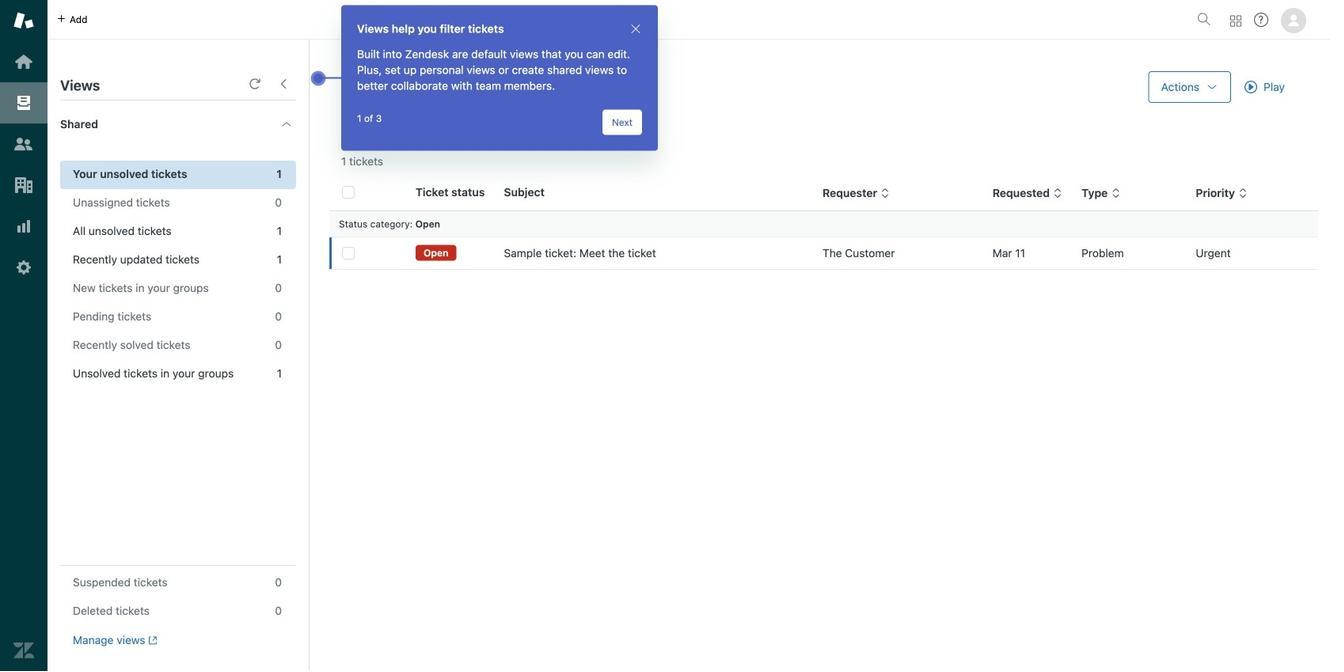 Task type: locate. For each thing, give the bounding box(es) containing it.
close image
[[630, 23, 642, 35]]

row
[[329, 237, 1318, 270]]

hide panel views image
[[277, 78, 290, 90]]

admin image
[[13, 257, 34, 278]]

heading
[[48, 101, 309, 148]]

get help image
[[1254, 13, 1269, 27]]

main element
[[0, 0, 48, 671]]

dialog
[[341, 5, 658, 151]]

customers image
[[13, 134, 34, 154]]

get started image
[[13, 51, 34, 72]]



Task type: vqa. For each thing, say whether or not it's contained in the screenshot.
Insert emojis image
no



Task type: describe. For each thing, give the bounding box(es) containing it.
opens in a new tab image
[[145, 636, 158, 646]]

views image
[[13, 93, 34, 113]]

zendesk image
[[13, 641, 34, 661]]

zendesk support image
[[13, 10, 34, 31]]

zendesk products image
[[1231, 15, 1242, 27]]

reporting image
[[13, 216, 34, 237]]

refresh views pane image
[[249, 78, 261, 90]]

organizations image
[[13, 175, 34, 196]]



